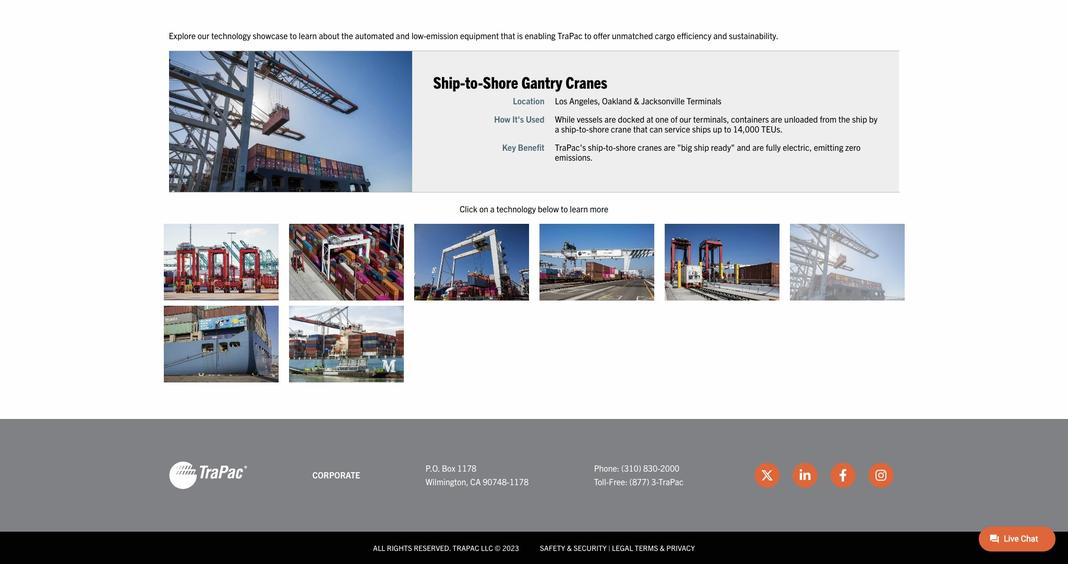 Task type: locate. For each thing, give the bounding box(es) containing it.
1 vertical spatial our
[[680, 114, 692, 124]]

location
[[513, 95, 545, 106]]

privacy
[[667, 543, 695, 553]]

to inside while vessels are docked at one of our terminals, containers are unloaded from the ship by a ship-to-shore crane that can service ships up to 14,000 teus.
[[724, 124, 731, 134]]

shore left crane
[[589, 124, 609, 134]]

1178 right ca
[[510, 476, 529, 487]]

ship-to-shore gantry cranes main content
[[158, 29, 1068, 388]]

footer containing p.o. box 1178
[[0, 419, 1068, 564]]

are
[[605, 114, 616, 124], [771, 114, 783, 124], [664, 142, 676, 153], [753, 142, 764, 153]]

and inside trapac's ship-to-shore cranes are "big ship ready" and are fully electric, emitting zero emissions.
[[737, 142, 751, 153]]

benefit
[[518, 142, 545, 153]]

1 horizontal spatial 1178
[[510, 476, 529, 487]]

0 horizontal spatial shore
[[589, 124, 609, 134]]

2 horizontal spatial to-
[[606, 142, 616, 153]]

1 horizontal spatial that
[[633, 124, 648, 134]]

1 vertical spatial learn
[[570, 203, 588, 214]]

0 horizontal spatial our
[[198, 30, 210, 41]]

low-
[[412, 30, 427, 41]]

1 vertical spatial ship-
[[588, 142, 606, 153]]

phone: (310) 830-2000 toll-free: (877) 3-trapac
[[594, 463, 684, 487]]

1 horizontal spatial technology
[[497, 203, 536, 214]]

0 horizontal spatial ship-
[[561, 124, 579, 134]]

are down oakland
[[605, 114, 616, 124]]

0 horizontal spatial 1178
[[458, 463, 477, 473]]

our right 'of'
[[680, 114, 692, 124]]

the right about
[[342, 30, 353, 41]]

ship inside trapac's ship-to-shore cranes are "big ship ready" and are fully electric, emitting zero emissions.
[[694, 142, 709, 153]]

trapac
[[558, 30, 583, 41], [659, 476, 684, 487]]

1 horizontal spatial shore
[[616, 142, 636, 153]]

terminals
[[687, 95, 722, 106]]

to left offer
[[585, 30, 592, 41]]

learn left about
[[299, 30, 317, 41]]

0 vertical spatial the
[[342, 30, 353, 41]]

ship right "big
[[694, 142, 709, 153]]

ship left by
[[852, 114, 867, 124]]

to right up
[[724, 124, 731, 134]]

trapac right the enabling
[[558, 30, 583, 41]]

0 vertical spatial 1178
[[458, 463, 477, 473]]

that left can at the right
[[633, 124, 648, 134]]

0 horizontal spatial a
[[490, 203, 495, 214]]

technology
[[211, 30, 251, 41], [497, 203, 536, 214]]

0 vertical spatial ship-
[[561, 124, 579, 134]]

terms
[[635, 543, 658, 553]]

our
[[198, 30, 210, 41], [680, 114, 692, 124]]

toll-
[[594, 476, 609, 487]]

technology left below
[[497, 203, 536, 214]]

to- down crane
[[606, 142, 616, 153]]

0 horizontal spatial that
[[501, 30, 515, 41]]

and
[[396, 30, 410, 41], [714, 30, 727, 41], [737, 142, 751, 153]]

1 horizontal spatial the
[[839, 114, 850, 124]]

ship- right trapac's
[[588, 142, 606, 153]]

and for ready"
[[737, 142, 751, 153]]

2 horizontal spatial and
[[737, 142, 751, 153]]

learn
[[299, 30, 317, 41], [570, 203, 588, 214]]

2000
[[661, 463, 680, 473]]

our inside while vessels are docked at one of our terminals, containers are unloaded from the ship by a ship-to-shore crane that can service ships up to 14,000 teus.
[[680, 114, 692, 124]]

up
[[713, 124, 722, 134]]

to right showcase
[[290, 30, 297, 41]]

from
[[820, 114, 837, 124]]

trapac los angeles automated stacking crane image
[[289, 224, 404, 301]]

©
[[495, 543, 501, 553]]

p.o.
[[426, 463, 440, 473]]

0 vertical spatial trapac
[[558, 30, 583, 41]]

ready"
[[711, 142, 735, 153]]

1178
[[458, 463, 477, 473], [510, 476, 529, 487]]

the inside while vessels are docked at one of our terminals, containers are unloaded from the ship by a ship-to-shore crane that can service ships up to 14,000 teus.
[[839, 114, 850, 124]]

learn left more
[[570, 203, 588, 214]]

0 vertical spatial ship
[[852, 114, 867, 124]]

1 vertical spatial the
[[839, 114, 850, 124]]

llc
[[481, 543, 493, 553]]

emitting
[[814, 142, 844, 153]]

crane
[[611, 124, 632, 134]]

90748-
[[483, 476, 510, 487]]

how
[[494, 114, 511, 124]]

enabling
[[525, 30, 556, 41]]

cargo
[[655, 30, 675, 41]]

reserved.
[[414, 543, 451, 553]]

to- down explore our technology showcase to learn about the automated and low-emission equipment that is enabling trapac to offer unmatched cargo efficiency and sustainability.
[[465, 72, 483, 92]]

1 horizontal spatial to-
[[579, 124, 589, 134]]

2 vertical spatial to-
[[606, 142, 616, 153]]

1 vertical spatial that
[[633, 124, 648, 134]]

are left "big
[[664, 142, 676, 153]]

1 vertical spatial a
[[490, 203, 495, 214]]

0 horizontal spatial trapac
[[558, 30, 583, 41]]

p.o. box 1178 wilmington, ca 90748-1178
[[426, 463, 529, 487]]

830-
[[643, 463, 661, 473]]

1 vertical spatial ship
[[694, 142, 709, 153]]

0 vertical spatial that
[[501, 30, 515, 41]]

trapac down 2000
[[659, 476, 684, 487]]

1 horizontal spatial our
[[680, 114, 692, 124]]

one
[[656, 114, 669, 124]]

0 vertical spatial our
[[198, 30, 210, 41]]

0 vertical spatial a
[[555, 124, 559, 134]]

1 horizontal spatial learn
[[570, 203, 588, 214]]

0 vertical spatial to-
[[465, 72, 483, 92]]

trapac los angeles automated radiation scanning image
[[665, 224, 780, 301]]

& up docked
[[634, 95, 640, 106]]

1 vertical spatial shore
[[616, 142, 636, 153]]

click on a technology below to learn more
[[460, 203, 609, 214]]

can
[[650, 124, 663, 134]]

and down 14,000
[[737, 142, 751, 153]]

& right terms
[[660, 543, 665, 553]]

ship-
[[433, 72, 465, 92]]

0 vertical spatial shore
[[589, 124, 609, 134]]

while vessels are docked at one of our terminals, containers are unloaded from the ship by a ship-to-shore crane that can service ships up to 14,000 teus.
[[555, 114, 878, 134]]

to- right while at the top right of page
[[579, 124, 589, 134]]

and for automated
[[396, 30, 410, 41]]

the right the from
[[839, 114, 850, 124]]

1 horizontal spatial a
[[555, 124, 559, 134]]

that left is
[[501, 30, 515, 41]]

to right below
[[561, 203, 568, 214]]

a
[[555, 124, 559, 134], [490, 203, 495, 214]]

jacksonville
[[642, 95, 685, 106]]

that
[[501, 30, 515, 41], [633, 124, 648, 134]]

while
[[555, 114, 575, 124]]

1 horizontal spatial &
[[634, 95, 640, 106]]

|
[[609, 543, 611, 553]]

and left low-
[[396, 30, 410, 41]]

unmatched
[[612, 30, 653, 41]]

teus.
[[762, 124, 783, 134]]

our right explore in the top left of the page
[[198, 30, 210, 41]]

ships
[[692, 124, 711, 134]]

0 horizontal spatial the
[[342, 30, 353, 41]]

to
[[290, 30, 297, 41], [585, 30, 592, 41], [724, 124, 731, 134], [561, 203, 568, 214]]

ship- up trapac's
[[561, 124, 579, 134]]

ship
[[852, 114, 867, 124], [694, 142, 709, 153]]

the
[[342, 30, 353, 41], [839, 114, 850, 124]]

ship-
[[561, 124, 579, 134], [588, 142, 606, 153]]

angeles,
[[569, 95, 600, 106]]

1 vertical spatial trapac
[[659, 476, 684, 487]]

technology left showcase
[[211, 30, 251, 41]]

legal
[[612, 543, 633, 553]]

1 horizontal spatial ship-
[[588, 142, 606, 153]]

safety & security | legal terms & privacy
[[540, 543, 695, 553]]

footer
[[0, 419, 1068, 564]]

shore
[[589, 124, 609, 134], [616, 142, 636, 153]]

explore our technology showcase to learn about the automated and low-emission equipment that is enabling trapac to offer unmatched cargo efficiency and sustainability.
[[169, 30, 779, 41]]

0 horizontal spatial technology
[[211, 30, 251, 41]]

safety & security link
[[540, 543, 607, 553]]

1 horizontal spatial ship
[[852, 114, 867, 124]]

all rights reserved. trapac llc © 2023
[[373, 543, 519, 553]]

and right efficiency
[[714, 30, 727, 41]]

used
[[526, 114, 545, 124]]

security
[[574, 543, 607, 553]]

at
[[647, 114, 654, 124]]

&
[[634, 95, 640, 106], [567, 543, 572, 553], [660, 543, 665, 553]]

sustainability.
[[729, 30, 779, 41]]

0 horizontal spatial and
[[396, 30, 410, 41]]

about
[[319, 30, 340, 41]]

& right safety
[[567, 543, 572, 553]]

1 horizontal spatial trapac
[[659, 476, 684, 487]]

a right on at left
[[490, 203, 495, 214]]

shore inside trapac's ship-to-shore cranes are "big ship ready" and are fully electric, emitting zero emissions.
[[616, 142, 636, 153]]

shore down crane
[[616, 142, 636, 153]]

0 vertical spatial learn
[[299, 30, 317, 41]]

a up trapac's
[[555, 124, 559, 134]]

to- inside trapac's ship-to-shore cranes are "big ship ready" and are fully electric, emitting zero emissions.
[[606, 142, 616, 153]]

1 vertical spatial to-
[[579, 124, 589, 134]]

gantry
[[522, 72, 563, 92]]

1178 up ca
[[458, 463, 477, 473]]

0 horizontal spatial ship
[[694, 142, 709, 153]]



Task type: vqa. For each thing, say whether or not it's contained in the screenshot.
older awards button
no



Task type: describe. For each thing, give the bounding box(es) containing it.
0 horizontal spatial to-
[[465, 72, 483, 92]]

phone:
[[594, 463, 620, 473]]

0 vertical spatial technology
[[211, 30, 251, 41]]

2023
[[502, 543, 519, 553]]

equipment
[[460, 30, 499, 41]]

oakland
[[602, 95, 632, 106]]

is
[[517, 30, 523, 41]]

(310)
[[622, 463, 642, 473]]

that inside while vessels are docked at one of our terminals, containers are unloaded from the ship by a ship-to-shore crane that can service ships up to 14,000 teus.
[[633, 124, 648, 134]]

of
[[671, 114, 678, 124]]

(877)
[[630, 476, 650, 487]]

0 horizontal spatial learn
[[299, 30, 317, 41]]

cranes
[[638, 142, 662, 153]]

1 horizontal spatial and
[[714, 30, 727, 41]]

2 horizontal spatial &
[[660, 543, 665, 553]]

"big
[[678, 142, 692, 153]]

trapac inside phone: (310) 830-2000 toll-free: (877) 3-trapac
[[659, 476, 684, 487]]

to- inside while vessels are docked at one of our terminals, containers are unloaded from the ship by a ship-to-shore crane that can service ships up to 14,000 teus.
[[579, 124, 589, 134]]

emissions.
[[555, 152, 593, 163]]

los
[[555, 95, 568, 106]]

free:
[[609, 476, 628, 487]]

zero
[[846, 142, 861, 153]]

vessels
[[577, 114, 603, 124]]

offer
[[594, 30, 610, 41]]

0 horizontal spatial &
[[567, 543, 572, 553]]

legal terms & privacy link
[[612, 543, 695, 553]]

trapac los angeles automated straddle carrier image
[[164, 224, 278, 301]]

docked
[[618, 114, 645, 124]]

trapac's ship-to-shore cranes are "big ship ready" and are fully electric, emitting zero emissions.
[[555, 142, 861, 163]]

1 vertical spatial 1178
[[510, 476, 529, 487]]

key
[[502, 142, 516, 153]]

& inside ship-to-shore gantry cranes main content
[[634, 95, 640, 106]]

rights
[[387, 543, 412, 553]]

ship- inside trapac's ship-to-shore cranes are "big ship ready" and are fully electric, emitting zero emissions.
[[588, 142, 606, 153]]

trapac inside ship-to-shore gantry cranes main content
[[558, 30, 583, 41]]

shore
[[483, 72, 518, 92]]

it's
[[513, 114, 524, 124]]

cranes
[[566, 72, 608, 92]]

containers
[[731, 114, 769, 124]]

corporate image
[[169, 461, 247, 490]]

key benefit
[[502, 142, 545, 153]]

terminals,
[[693, 114, 729, 124]]

ship inside while vessels are docked at one of our terminals, containers are unloaded from the ship by a ship-to-shore crane that can service ships up to 14,000 teus.
[[852, 114, 867, 124]]

fully
[[766, 142, 781, 153]]

click
[[460, 203, 478, 214]]

box
[[442, 463, 456, 473]]

safety
[[540, 543, 565, 553]]

by
[[869, 114, 878, 124]]

are left fully
[[753, 142, 764, 153]]

trapac's
[[555, 142, 586, 153]]

trapac
[[453, 543, 479, 553]]

emission
[[427, 30, 458, 41]]

more
[[590, 203, 609, 214]]

wilmington,
[[426, 476, 469, 487]]

a inside while vessels are docked at one of our terminals, containers are unloaded from the ship by a ship-to-shore crane that can service ships up to 14,000 teus.
[[555, 124, 559, 134]]

ca
[[470, 476, 481, 487]]

corporate
[[313, 470, 360, 480]]

electric,
[[783, 142, 812, 153]]

14,000
[[733, 124, 760, 134]]

service
[[665, 124, 690, 134]]

unloaded
[[785, 114, 818, 124]]

ship- inside while vessels are docked at one of our terminals, containers are unloaded from the ship by a ship-to-shore crane that can service ships up to 14,000 teus.
[[561, 124, 579, 134]]

how it's used
[[494, 114, 545, 124]]

below
[[538, 203, 559, 214]]

all
[[373, 543, 385, 553]]

automated
[[355, 30, 394, 41]]

shore inside while vessels are docked at one of our terminals, containers are unloaded from the ship by a ship-to-shore crane that can service ships up to 14,000 teus.
[[589, 124, 609, 134]]

are left unloaded
[[771, 114, 783, 124]]

on
[[479, 203, 488, 214]]

3-
[[652, 476, 659, 487]]

explore
[[169, 30, 196, 41]]

ship-to-shore gantry cranes
[[433, 72, 608, 92]]

efficiency
[[677, 30, 712, 41]]

1 vertical spatial technology
[[497, 203, 536, 214]]

showcase
[[253, 30, 288, 41]]

los angeles, oakland & jacksonville terminals
[[555, 95, 722, 106]]



